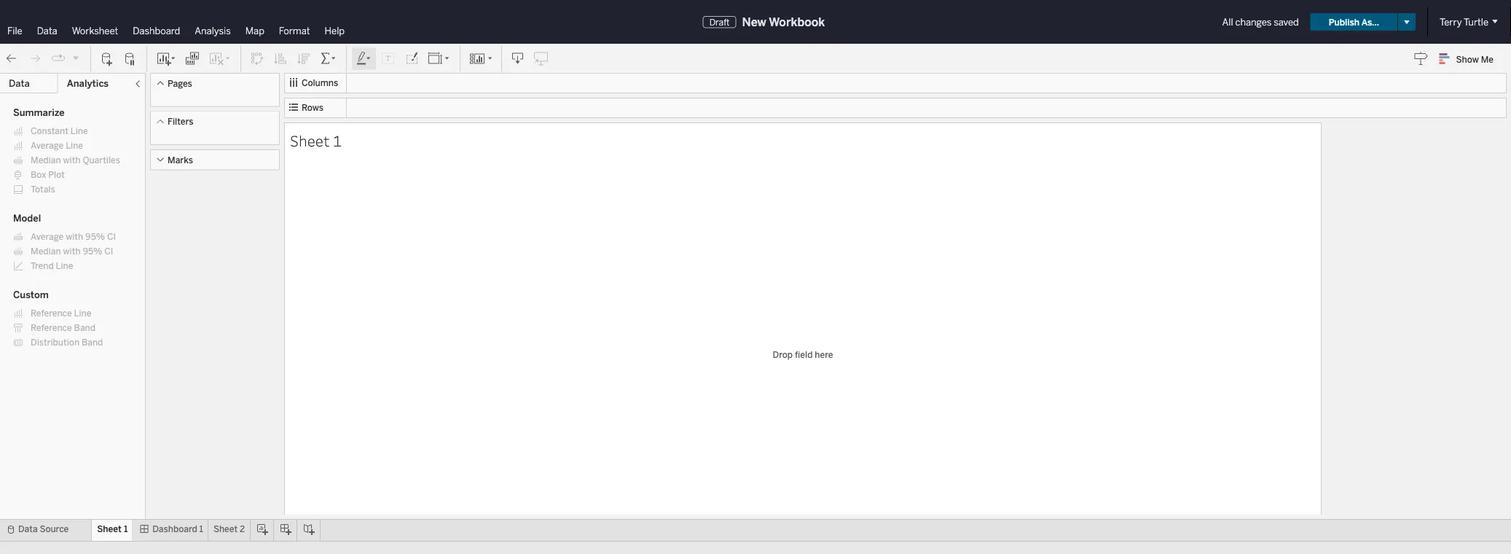 Task type: locate. For each thing, give the bounding box(es) containing it.
ci for average with 95% ci
[[107, 231, 116, 242]]

publish
[[1329, 17, 1360, 27]]

line up the reference band on the bottom of the page
[[74, 308, 91, 319]]

sheet right source
[[97, 524, 122, 534]]

custom
[[13, 289, 49, 301]]

1 vertical spatial sheet 1
[[97, 524, 128, 534]]

with for average with 95% ci
[[66, 231, 83, 242]]

sheet
[[290, 130, 330, 150], [97, 524, 122, 534], [214, 524, 238, 534]]

2 vertical spatial with
[[63, 246, 81, 257]]

0 vertical spatial reference
[[31, 308, 72, 319]]

2 vertical spatial data
[[18, 524, 38, 534]]

show me
[[1457, 54, 1494, 64]]

0 vertical spatial 95%
[[85, 231, 105, 242]]

workbook
[[769, 15, 825, 29]]

undo image
[[4, 51, 19, 66]]

band down the reference band on the bottom of the page
[[82, 337, 103, 348]]

0 horizontal spatial sheet 1
[[97, 524, 128, 534]]

0 vertical spatial dashboard
[[133, 25, 180, 36]]

1 vertical spatial median
[[31, 246, 61, 257]]

average for average line
[[31, 140, 64, 151]]

terry
[[1441, 16, 1463, 28]]

dashboard
[[133, 25, 180, 36], [153, 524, 197, 534]]

1 horizontal spatial 1
[[199, 524, 203, 534]]

with up median with 95% ci
[[66, 231, 83, 242]]

median up trend in the top left of the page
[[31, 246, 61, 257]]

1 vertical spatial reference
[[31, 323, 72, 333]]

reference up the reference band on the bottom of the page
[[31, 308, 72, 319]]

median with quartiles
[[31, 155, 120, 165]]

marks
[[168, 155, 193, 165]]

turtle
[[1465, 16, 1489, 28]]

with
[[63, 155, 81, 165], [66, 231, 83, 242], [63, 246, 81, 257]]

0 vertical spatial with
[[63, 155, 81, 165]]

redo image
[[28, 51, 42, 66]]

constant line
[[31, 126, 88, 136]]

band
[[74, 323, 96, 333], [82, 337, 103, 348]]

1 vertical spatial band
[[82, 337, 103, 348]]

dashboard up the new worksheet image
[[133, 25, 180, 36]]

data source
[[18, 524, 69, 534]]

line down median with 95% ci
[[56, 261, 73, 271]]

summarize
[[13, 107, 65, 118]]

ci down average with 95% ci
[[104, 246, 113, 257]]

plot
[[48, 169, 65, 180]]

model
[[13, 213, 41, 224]]

1 vertical spatial average
[[31, 231, 64, 242]]

swap rows and columns image
[[250, 51, 265, 66]]

dashboard for dashboard
[[133, 25, 180, 36]]

median
[[31, 155, 61, 165], [31, 246, 61, 257]]

2 reference from the top
[[31, 323, 72, 333]]

1 median from the top
[[31, 155, 61, 165]]

pause auto updates image
[[123, 51, 138, 66]]

sheet down rows
[[290, 130, 330, 150]]

sheet 1 right source
[[97, 524, 128, 534]]

trend line
[[31, 261, 73, 271]]

0 vertical spatial band
[[74, 323, 96, 333]]

dashboard 1
[[153, 524, 203, 534]]

1 average from the top
[[31, 140, 64, 151]]

saved
[[1274, 16, 1300, 28]]

95% up median with 95% ci
[[85, 231, 105, 242]]

download image
[[511, 51, 526, 66]]

95%
[[85, 231, 105, 242], [83, 246, 102, 257]]

0 vertical spatial average
[[31, 140, 64, 151]]

field
[[795, 349, 813, 360]]

average down constant
[[31, 140, 64, 151]]

average down model
[[31, 231, 64, 242]]

data down undo image
[[9, 78, 30, 89]]

ci up median with 95% ci
[[107, 231, 116, 242]]

average
[[31, 140, 64, 151], [31, 231, 64, 242]]

95% down average with 95% ci
[[83, 246, 102, 257]]

reference for reference band
[[31, 323, 72, 333]]

line up average line
[[71, 126, 88, 136]]

2 horizontal spatial 1
[[333, 130, 342, 150]]

0 vertical spatial ci
[[107, 231, 116, 242]]

data left source
[[18, 524, 38, 534]]

line
[[71, 126, 88, 136], [66, 140, 83, 151], [56, 261, 73, 271], [74, 308, 91, 319]]

map
[[245, 25, 265, 36]]

reference
[[31, 308, 72, 319], [31, 323, 72, 333]]

1 vertical spatial dashboard
[[153, 524, 197, 534]]

all changes saved
[[1223, 16, 1300, 28]]

here
[[815, 349, 834, 360]]

1 horizontal spatial sheet 1
[[290, 130, 342, 150]]

show/hide cards image
[[469, 51, 493, 66]]

ci for median with 95% ci
[[104, 246, 113, 257]]

reference band
[[31, 323, 96, 333]]

1 vertical spatial 95%
[[83, 246, 102, 257]]

2 median from the top
[[31, 246, 61, 257]]

reference line
[[31, 308, 91, 319]]

new worksheet image
[[156, 51, 176, 66]]

1 reference from the top
[[31, 308, 72, 319]]

1
[[333, 130, 342, 150], [124, 524, 128, 534], [199, 524, 203, 534]]

data
[[37, 25, 57, 36], [9, 78, 30, 89], [18, 524, 38, 534]]

help
[[325, 25, 345, 36]]

sheet 1 down rows
[[290, 130, 342, 150]]

band for distribution band
[[82, 337, 103, 348]]

show labels image
[[381, 51, 396, 66]]

1 vertical spatial ci
[[104, 246, 113, 257]]

sheet 2
[[214, 524, 245, 534]]

band for reference band
[[74, 323, 96, 333]]

columns
[[302, 78, 338, 88]]

line up 'median with quartiles'
[[66, 140, 83, 151]]

with down average line
[[63, 155, 81, 165]]

clear sheet image
[[208, 51, 232, 66]]

1 down columns
[[333, 130, 342, 150]]

average with 95% ci
[[31, 231, 116, 242]]

0 vertical spatial median
[[31, 155, 61, 165]]

0 horizontal spatial 1
[[124, 524, 128, 534]]

format workbook image
[[405, 51, 419, 66]]

replay animation image right redo icon
[[51, 51, 66, 66]]

with down average with 95% ci
[[63, 246, 81, 257]]

format
[[279, 25, 310, 36]]

1 left dashboard 1 on the bottom left of the page
[[124, 524, 128, 534]]

dashboard left sheet 2
[[153, 524, 197, 534]]

sheet left 2
[[214, 524, 238, 534]]

source
[[40, 524, 69, 534]]

band up distribution band at bottom
[[74, 323, 96, 333]]

pages
[[168, 78, 192, 89]]

95% for average with 95% ci
[[85, 231, 105, 242]]

median up box plot
[[31, 155, 61, 165]]

terry turtle
[[1441, 16, 1489, 28]]

median with 95% ci
[[31, 246, 113, 257]]

ci
[[107, 231, 116, 242], [104, 246, 113, 257]]

sheet 1
[[290, 130, 342, 150], [97, 524, 128, 534]]

sort descending image
[[297, 51, 311, 66]]

replay animation image up analytics
[[71, 53, 80, 62]]

line for reference line
[[74, 308, 91, 319]]

1 vertical spatial with
[[66, 231, 83, 242]]

2 average from the top
[[31, 231, 64, 242]]

1 vertical spatial data
[[9, 78, 30, 89]]

replay animation image
[[51, 51, 66, 66], [71, 53, 80, 62]]

data up redo icon
[[37, 25, 57, 36]]

0 vertical spatial sheet 1
[[290, 130, 342, 150]]

reference up distribution
[[31, 323, 72, 333]]

analysis
[[195, 25, 231, 36]]

0 horizontal spatial replay animation image
[[51, 51, 66, 66]]

1 left sheet 2
[[199, 524, 203, 534]]



Task type: vqa. For each thing, say whether or not it's contained in the screenshot.
External
no



Task type: describe. For each thing, give the bounding box(es) containing it.
to use edit in desktop, save the workbook outside of personal space image
[[534, 51, 549, 66]]

analytics
[[67, 78, 109, 89]]

median for median with 95% ci
[[31, 246, 61, 257]]

all
[[1223, 16, 1234, 28]]

box
[[31, 169, 46, 180]]

draft
[[710, 17, 730, 27]]

me
[[1482, 54, 1494, 64]]

0 vertical spatial data
[[37, 25, 57, 36]]

trend
[[31, 261, 54, 271]]

line for average line
[[66, 140, 83, 151]]

new workbook
[[742, 15, 825, 29]]

distribution band
[[31, 337, 103, 348]]

drop
[[773, 349, 793, 360]]

duplicate image
[[185, 51, 200, 66]]

totals
[[31, 184, 55, 195]]

2 horizontal spatial sheet
[[290, 130, 330, 150]]

line for trend line
[[56, 261, 73, 271]]

median for median with quartiles
[[31, 155, 61, 165]]

filters
[[168, 116, 193, 127]]

sort ascending image
[[273, 51, 288, 66]]

collapse image
[[133, 79, 142, 88]]

worksheet
[[72, 25, 118, 36]]

with for median with quartiles
[[63, 155, 81, 165]]

as...
[[1362, 17, 1380, 27]]

average line
[[31, 140, 83, 151]]

0 horizontal spatial sheet
[[97, 524, 122, 534]]

dashboard for dashboard 1
[[153, 524, 197, 534]]

95% for median with 95% ci
[[83, 246, 102, 257]]

1 horizontal spatial sheet
[[214, 524, 238, 534]]

data guide image
[[1415, 51, 1429, 66]]

publish as...
[[1329, 17, 1380, 27]]

changes
[[1236, 16, 1272, 28]]

new data source image
[[100, 51, 114, 66]]

drop field here
[[773, 349, 834, 360]]

show
[[1457, 54, 1480, 64]]

constant
[[31, 126, 68, 136]]

show me button
[[1434, 47, 1508, 70]]

quartiles
[[83, 155, 120, 165]]

highlight image
[[356, 51, 373, 66]]

rows
[[302, 102, 324, 113]]

1 horizontal spatial replay animation image
[[71, 53, 80, 62]]

box plot
[[31, 169, 65, 180]]

line for constant line
[[71, 126, 88, 136]]

reference for reference line
[[31, 308, 72, 319]]

average for average with 95% ci
[[31, 231, 64, 242]]

2
[[240, 524, 245, 534]]

new
[[742, 15, 767, 29]]

publish as... button
[[1311, 13, 1398, 31]]

with for median with 95% ci
[[63, 246, 81, 257]]

distribution
[[31, 337, 79, 348]]

totals image
[[320, 51, 338, 66]]

fit image
[[428, 51, 451, 66]]

file
[[7, 25, 22, 36]]



